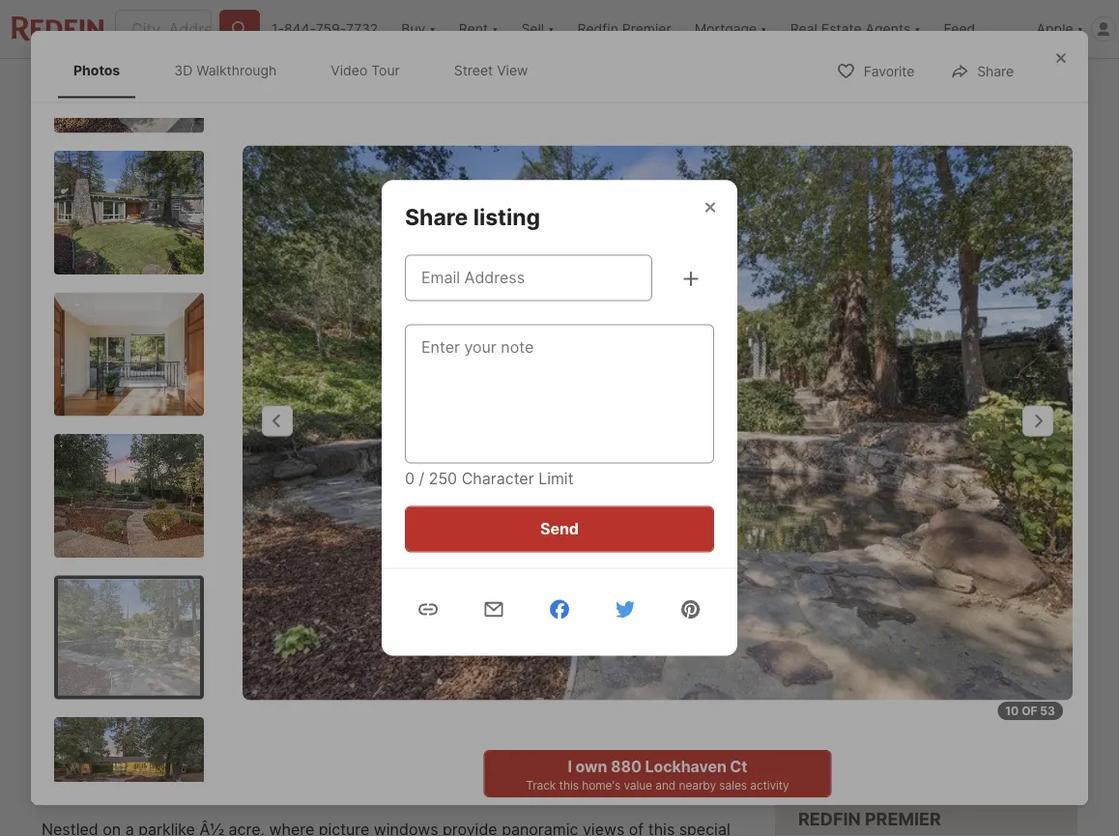 Task type: locate. For each thing, give the bounding box(es) containing it.
street view inside tab
[[454, 62, 528, 78]]

1 vertical spatial nov
[[127, 556, 156, 573]]

0 vertical spatial activity
[[775, 628, 822, 644]]

3d walkthrough inside tab
[[174, 62, 277, 78]]

0 horizontal spatial 30,
[[128, 134, 146, 148]]

1 vertical spatial ct
[[999, 675, 1016, 694]]

880 inside button
[[880, 675, 910, 694]]

1 vertical spatial 30,
[[160, 556, 181, 573]]

walkthrough
[[196, 62, 277, 78], [122, 488, 206, 504]]

1 vertical spatial 2023
[[184, 556, 218, 573]]

share button down feed button
[[981, 64, 1078, 104]]

walkthrough for tab list containing photos
[[196, 62, 277, 78]]

0 vertical spatial sold
[[65, 134, 96, 148]]

2.5
[[302, 636, 337, 664]]

i own 880 lockhaven ct button
[[775, 661, 1078, 708]]

1 vertical spatial activity
[[750, 778, 789, 792]]

0 vertical spatial street
[[454, 62, 493, 78]]

details
[[329, 78, 371, 94]]

1 vertical spatial nearby
[[679, 778, 716, 792]]

view right 0
[[423, 488, 456, 504]]

1 horizontal spatial 880
[[611, 757, 642, 776]]

1 vertical spatial and
[[656, 778, 676, 792]]

baths link
[[302, 666, 344, 685]]

own
[[844, 675, 876, 694], [576, 757, 607, 776]]

1 horizontal spatial 2023
[[184, 556, 218, 573]]

1 vertical spatial street view
[[380, 488, 456, 504]]

1 horizontal spatial sales
[[1005, 607, 1037, 624]]

redfin premier
[[578, 21, 671, 37]]

, left los
[[180, 592, 184, 611]]

0 vertical spatial track
[[775, 607, 811, 624]]

1 horizontal spatial track
[[775, 607, 811, 624]]

2 horizontal spatial ct
[[999, 675, 1016, 694]]

3d walkthrough inside button
[[101, 488, 206, 504]]

sold on nov 30, 2023
[[59, 556, 218, 573]]

send button
[[405, 506, 714, 552]]

2 vertical spatial ct
[[730, 757, 748, 776]]

1 vertical spatial 3d walkthrough
[[101, 488, 206, 504]]

Enter your note text field
[[421, 336, 698, 452]]

0 vertical spatial i
[[837, 675, 841, 694]]

track this home's value and nearby sales activity
[[775, 607, 1037, 644]]

1 vertical spatial value
[[624, 778, 652, 792]]

i inside button
[[837, 675, 841, 694]]

2 vertical spatial lockhaven
[[645, 757, 727, 776]]

video for video tour
[[331, 62, 368, 78]]

0 horizontal spatial ct
[[162, 592, 180, 611]]

baths
[[302, 666, 344, 685]]

0 horizontal spatial nearby
[[679, 778, 716, 792]]

1-844-759-7732 link
[[272, 21, 378, 37]]

0 horizontal spatial i
[[568, 757, 572, 776]]

walkthrough down submit search 'icon'
[[196, 62, 277, 78]]

0 horizontal spatial lockhaven
[[76, 592, 159, 611]]

about
[[42, 758, 108, 785]]

beds
[[219, 666, 256, 685]]

submit search image
[[230, 19, 249, 39]]

1 horizontal spatial home's
[[842, 607, 887, 624]]

premier
[[622, 21, 671, 37]]

sold
[[65, 134, 96, 148], [59, 556, 95, 573]]

i for i own 880 lockhaven ct track this home's value and nearby sales activity
[[568, 757, 572, 776]]

52
[[980, 488, 997, 504]]

0 horizontal spatial track
[[526, 778, 556, 792]]

walkthrough for 3d walkthrough button
[[122, 488, 206, 504]]

map entry image
[[617, 554, 745, 683]]

photos
[[73, 62, 120, 78]]

value inside i own 880 lockhaven ct track this home's value and nearby sales activity
[[624, 778, 652, 792]]

1 horizontal spatial i
[[837, 675, 841, 694]]

search
[[96, 78, 143, 94]]

sale & tax history
[[403, 78, 515, 94]]

0 vertical spatial video
[[331, 62, 368, 78]]

i
[[837, 675, 841, 694], [568, 757, 572, 776]]

1 vertical spatial street
[[380, 488, 420, 504]]

0 vertical spatial value
[[891, 607, 925, 624]]

ct for i own 880 lockhaven ct track this home's value and nearby sales activity
[[730, 757, 748, 776]]

0 vertical spatial 3d
[[174, 62, 193, 78]]

1 , from the left
[[180, 592, 184, 611]]

video inside button
[[274, 488, 312, 504]]

0 vertical spatial home's
[[842, 607, 887, 624]]

tab list
[[54, 43, 563, 98], [42, 59, 738, 109]]

0 vertical spatial lockhaven
[[76, 592, 159, 611]]

1 horizontal spatial street
[[454, 62, 493, 78]]

search link
[[58, 74, 143, 98]]

facts
[[923, 77, 957, 93]]

2 horizontal spatial 880
[[880, 675, 910, 694]]

sales
[[1005, 607, 1037, 624], [719, 778, 747, 792]]

activity down is
[[775, 628, 822, 644]]

sold left on
[[59, 556, 95, 573]]

0 horizontal spatial and
[[656, 778, 676, 792]]

view
[[497, 62, 528, 78], [423, 488, 456, 504]]

is this your home?
[[775, 554, 973, 581]]

ct inside i own 880 lockhaven ct track this home's value and nearby sales activity
[[730, 757, 748, 776]]

3d down city, address, school, agent, zip search field
[[174, 62, 193, 78]]

0 vertical spatial and
[[929, 607, 953, 624]]

0 horizontal spatial 2023
[[149, 134, 179, 148]]

2 horizontal spatial lockhaven
[[914, 675, 995, 694]]

sold link
[[59, 556, 95, 573]]

0 horizontal spatial view
[[423, 488, 456, 504]]

property details tab
[[254, 63, 387, 109]]

2.5 baths
[[302, 636, 344, 685]]

tab
[[531, 63, 640, 109], [640, 63, 723, 109]]

share listing dialog
[[31, 10, 1088, 836], [382, 180, 737, 656]]

0 vertical spatial 880
[[42, 592, 73, 611]]

759-
[[316, 21, 346, 37]]

, left ca
[[271, 592, 276, 611]]

own for i own 880 lockhaven ct track this home's value and nearby sales activity
[[576, 757, 607, 776]]

i inside i own 880 lockhaven ct track this home's value and nearby sales activity
[[568, 757, 572, 776]]

0 vertical spatial view
[[497, 62, 528, 78]]

0 vertical spatial walkthrough
[[196, 62, 277, 78]]

track inside track this home's value and nearby sales activity
[[775, 607, 811, 624]]

video button
[[231, 477, 329, 516]]

0 vertical spatial street view
[[454, 62, 528, 78]]

1 horizontal spatial own
[[844, 675, 876, 694]]

share button
[[934, 51, 1030, 90], [981, 64, 1078, 104]]

1 horizontal spatial view
[[497, 62, 528, 78]]

2 horizontal spatial share
[[1025, 77, 1061, 93]]

30, up 880 lockhaven ct , los altos , ca 94024
[[160, 556, 181, 573]]

edit
[[895, 77, 919, 93]]

tab list containing photos
[[54, 43, 563, 98]]

3d walkthrough down submit search 'icon'
[[174, 62, 277, 78]]

lockhaven for i own 880 lockhaven ct
[[914, 675, 995, 694]]

/
[[419, 469, 425, 488]]

1 vertical spatial sales
[[719, 778, 747, 792]]

feed
[[944, 21, 976, 37]]

ct inside button
[[999, 675, 1016, 694]]

tax
[[447, 78, 467, 94]]

street view inside button
[[380, 488, 456, 504]]

3d up on
[[101, 488, 119, 504]]

view inside button
[[423, 488, 456, 504]]

1 vertical spatial home's
[[582, 778, 621, 792]]

tab down 'premier'
[[640, 63, 723, 109]]

sale
[[403, 78, 431, 94]]

view right tax
[[497, 62, 528, 78]]

lockhaven inside button
[[914, 675, 995, 694]]

walkthrough inside tab
[[196, 62, 277, 78]]

1 horizontal spatial value
[[891, 607, 925, 624]]

1 vertical spatial i
[[568, 757, 572, 776]]

0 horizontal spatial value
[[624, 778, 652, 792]]

0 vertical spatial 30,
[[128, 134, 146, 148]]

sold nov 30, 2023 link
[[42, 113, 767, 535]]

,
[[180, 592, 184, 611], [271, 592, 276, 611]]

sold for sold on nov 30, 2023
[[59, 556, 95, 573]]

1 vertical spatial walkthrough
[[122, 488, 206, 504]]

video inside tab
[[331, 62, 368, 78]]

lockhaven
[[76, 592, 159, 611], [914, 675, 995, 694], [645, 757, 727, 776]]

3d
[[174, 62, 193, 78], [101, 488, 119, 504]]

0 horizontal spatial own
[[576, 757, 607, 776]]

share button down feed
[[934, 51, 1030, 90]]

0 horizontal spatial home's
[[582, 778, 621, 792]]

1 vertical spatial view
[[423, 488, 456, 504]]

3d inside tab
[[174, 62, 193, 78]]

1 horizontal spatial and
[[929, 607, 953, 624]]

own inside button
[[844, 675, 876, 694]]

sale & tax history tab
[[387, 63, 531, 109]]

880 lockhaven ct, los altos, ca 94024 image
[[42, 113, 767, 531], [775, 113, 1078, 318], [775, 326, 1078, 531]]

1 vertical spatial sold
[[59, 556, 95, 573]]

0 vertical spatial 3d walkthrough
[[174, 62, 277, 78]]

0 vertical spatial own
[[844, 675, 876, 694]]

walkthrough inside button
[[122, 488, 206, 504]]

sold down search link
[[65, 134, 96, 148]]

1 image image from the top
[[54, 151, 204, 275]]

activity
[[775, 628, 822, 644], [750, 778, 789, 792]]

2023
[[149, 134, 179, 148], [184, 556, 218, 573]]

1 vertical spatial video
[[274, 488, 312, 504]]

2023 inside "sold nov 30, 2023" link
[[149, 134, 179, 148]]

view inside tab
[[497, 62, 528, 78]]

nov right on
[[127, 556, 156, 573]]

nov down the search
[[99, 134, 125, 148]]

activity inside track this home's value and nearby sales activity
[[775, 628, 822, 644]]

1 horizontal spatial ,
[[271, 592, 276, 611]]

Email Address text field
[[421, 266, 636, 289]]

7732
[[346, 21, 378, 37]]

home?
[[900, 554, 973, 581]]

4 beds
[[219, 636, 256, 685]]

0 horizontal spatial street
[[380, 488, 420, 504]]

1 horizontal spatial 30,
[[160, 556, 181, 573]]

0 vertical spatial nov
[[99, 134, 125, 148]]

1 horizontal spatial video
[[331, 62, 368, 78]]

1 vertical spatial 3d
[[101, 488, 119, 504]]

tab list for share
[[54, 43, 563, 98]]

street inside button
[[380, 488, 420, 504]]

1 vertical spatial track
[[526, 778, 556, 792]]

1 vertical spatial 880
[[880, 675, 910, 694]]

tab down redfin
[[531, 63, 640, 109]]

los
[[188, 592, 218, 611]]

0 horizontal spatial ,
[[180, 592, 184, 611]]

own inside i own 880 lockhaven ct track this home's value and nearby sales activity
[[576, 757, 607, 776]]

this for your
[[799, 554, 840, 581]]

1 vertical spatial lockhaven
[[914, 675, 995, 694]]

image image
[[54, 151, 204, 275], [54, 293, 204, 417], [54, 434, 204, 558], [54, 718, 204, 836]]

share listing element
[[405, 180, 564, 231]]

video
[[331, 62, 368, 78], [274, 488, 312, 504]]

nearby inside track this home's value and nearby sales activity
[[957, 607, 1001, 624]]

1 horizontal spatial 3d
[[174, 62, 193, 78]]

this home qualifies for redfin premier
[[798, 786, 1031, 829]]

880 lockhaven ct image
[[243, 146, 1073, 700]]

3d inside button
[[101, 488, 119, 504]]

880
[[42, 592, 73, 611], [880, 675, 910, 694], [611, 757, 642, 776]]

redfin premier button
[[566, 0, 683, 58]]

0 horizontal spatial share
[[405, 203, 468, 231]]

track
[[775, 607, 811, 624], [526, 778, 556, 792]]

home's
[[842, 607, 887, 624], [582, 778, 621, 792]]

lockhaven inside i own 880 lockhaven ct track this home's value and nearby sales activity
[[645, 757, 727, 776]]

$4,350,000 sold price
[[42, 636, 173, 685]]

nov
[[99, 134, 125, 148], [127, 556, 156, 573]]

1 horizontal spatial nearby
[[957, 607, 1001, 624]]

share
[[977, 63, 1014, 79], [1025, 77, 1061, 93], [405, 203, 468, 231]]

0 vertical spatial sales
[[1005, 607, 1037, 624]]

sold for sold nov 30, 2023
[[65, 134, 96, 148]]

street view
[[454, 62, 528, 78], [380, 488, 456, 504]]

1 horizontal spatial lockhaven
[[645, 757, 727, 776]]

0 horizontal spatial 3d
[[101, 488, 119, 504]]

0 vertical spatial ct
[[162, 592, 180, 611]]

nearby
[[957, 607, 1001, 624], [679, 778, 716, 792]]

track inside i own 880 lockhaven ct track this home's value and nearby sales activity
[[526, 778, 556, 792]]

3d walkthrough up sold on nov 30, 2023
[[101, 488, 206, 504]]

favorite button
[[820, 51, 931, 90]]

street
[[454, 62, 493, 78], [380, 488, 420, 504]]

0 vertical spatial 2023
[[149, 134, 179, 148]]

0 horizontal spatial video
[[274, 488, 312, 504]]

0 horizontal spatial sales
[[719, 778, 747, 792]]

0 vertical spatial nearby
[[957, 607, 1001, 624]]

overview tab
[[159, 63, 254, 109]]

1 vertical spatial own
[[576, 757, 607, 776]]

tab list containing search
[[42, 59, 738, 109]]

qualifies
[[900, 786, 992, 807]]

880 inside i own 880 lockhaven ct track this home's value and nearby sales activity
[[611, 757, 642, 776]]

ca
[[280, 592, 302, 611]]

this inside i own 880 lockhaven ct track this home's value and nearby sales activity
[[559, 778, 579, 792]]

2023 down overview tab
[[149, 134, 179, 148]]

2 vertical spatial 880
[[611, 757, 642, 776]]

1 horizontal spatial ct
[[730, 757, 748, 776]]

1 horizontal spatial share
[[977, 63, 1014, 79]]

2023 up los
[[184, 556, 218, 573]]

activity left the this
[[750, 778, 789, 792]]

tab list inside share listing dialog
[[54, 43, 563, 98]]

this inside track this home's value and nearby sales activity
[[814, 607, 838, 624]]

30, down the search
[[128, 134, 146, 148]]

home's inside i own 880 lockhaven ct track this home's value and nearby sales activity
[[582, 778, 621, 792]]

walkthrough up sold on nov 30, 2023
[[122, 488, 206, 504]]

own for i own 880 lockhaven ct
[[844, 675, 876, 694]]

street view tab
[[439, 46, 544, 94]]



Task type: describe. For each thing, give the bounding box(es) containing it.
video for video
[[274, 488, 312, 504]]

ft
[[418, 666, 433, 685]]

share listing dialog containing i own 880 lockhaven ct
[[31, 10, 1088, 836]]

1 tab from the left
[[531, 63, 640, 109]]

redfin
[[798, 808, 861, 829]]

favorite
[[864, 63, 915, 79]]

3,000 sq ft
[[394, 636, 460, 685]]

street view button
[[337, 477, 473, 516]]

nearby inside i own 880 lockhaven ct track this home's value and nearby sales activity
[[679, 778, 716, 792]]

sales inside track this home's value and nearby sales activity
[[1005, 607, 1037, 624]]

880 for i own 880 lockhaven ct
[[880, 675, 910, 694]]

2 image image from the top
[[54, 293, 204, 417]]

1-
[[272, 21, 284, 37]]

premier
[[865, 808, 941, 829]]

sales inside i own 880 lockhaven ct track this home's value and nearby sales activity
[[719, 778, 747, 792]]

limit
[[539, 469, 574, 488]]

i own 880 lockhaven ct track this home's value and nearby sales activity
[[526, 757, 789, 792]]

City, Address, School, Agent, ZIP search field
[[115, 10, 212, 48]]

value inside track this home's value and nearby sales activity
[[891, 607, 925, 624]]

altos
[[223, 592, 271, 611]]

4 image image from the top
[[54, 718, 204, 836]]

property
[[270, 78, 325, 94]]

i for i own 880 lockhaven ct
[[837, 675, 841, 694]]

home's inside track this home's value and nearby sales activity
[[842, 607, 887, 624]]

share listing
[[405, 203, 540, 231]]

880 lockhaven ct , los altos , ca 94024
[[42, 592, 354, 611]]

is
[[775, 554, 794, 581]]

price
[[78, 666, 115, 685]]

52 photos button
[[936, 477, 1062, 516]]

home
[[160, 758, 221, 785]]

edit facts button
[[851, 64, 974, 104]]

3,000
[[394, 636, 460, 664]]

2 , from the left
[[271, 592, 276, 611]]

property details
[[270, 78, 371, 94]]

on
[[103, 556, 123, 573]]

ct for i own 880 lockhaven ct
[[999, 675, 1016, 694]]

photos
[[1000, 488, 1046, 504]]

sold
[[42, 666, 74, 685]]

for
[[996, 786, 1031, 807]]

photos tab
[[58, 46, 136, 94]]

feed button
[[932, 0, 1025, 58]]

character
[[462, 469, 534, 488]]

send
[[540, 520, 579, 538]]

listing
[[473, 203, 540, 231]]

94024
[[306, 592, 354, 611]]

your
[[846, 554, 895, 581]]

250
[[429, 469, 457, 488]]

share listing dialog containing share listing
[[382, 180, 737, 656]]

sq
[[394, 666, 414, 685]]

this for home
[[114, 758, 155, 785]]

i own 880 lockhaven ct
[[837, 675, 1016, 694]]

52 photos
[[980, 488, 1046, 504]]

and inside i own 880 lockhaven ct track this home's value and nearby sales activity
[[656, 778, 676, 792]]

video tour
[[331, 62, 400, 78]]

1-844-759-7732
[[272, 21, 378, 37]]

history
[[471, 78, 515, 94]]

0 / 250 character limit
[[405, 469, 574, 488]]

lockhaven for i own 880 lockhaven ct track this home's value and nearby sales activity
[[645, 757, 727, 776]]

and inside track this home's value and nearby sales activity
[[929, 607, 953, 624]]

activity inside i own 880 lockhaven ct track this home's value and nearby sales activity
[[750, 778, 789, 792]]

tour
[[371, 62, 400, 78]]

about this home
[[42, 758, 221, 785]]

&
[[435, 78, 443, 94]]

0
[[405, 469, 415, 488]]

0 horizontal spatial 880
[[42, 592, 73, 611]]

redfin
[[578, 21, 618, 37]]

video tour tab
[[315, 46, 415, 94]]

3 image image from the top
[[54, 434, 204, 558]]

844-
[[284, 21, 316, 37]]

this for home's
[[814, 607, 838, 624]]

tab list for edit facts
[[42, 59, 738, 109]]

this
[[798, 786, 839, 807]]

home
[[843, 786, 896, 807]]

edit facts
[[895, 77, 957, 93]]

4
[[219, 636, 234, 664]]

overview
[[175, 78, 238, 94]]

sold nov 30, 2023
[[65, 134, 179, 148]]

0 horizontal spatial nov
[[99, 134, 125, 148]]

3d walkthrough button
[[57, 477, 223, 516]]

880 for i own 880 lockhaven ct track this home's value and nearby sales activity
[[611, 757, 642, 776]]

$4,350,000
[[42, 636, 173, 664]]

1 horizontal spatial nov
[[127, 556, 156, 573]]

street inside tab
[[454, 62, 493, 78]]

3d walkthrough tab
[[159, 46, 292, 94]]

2 tab from the left
[[640, 63, 723, 109]]



Task type: vqa. For each thing, say whether or not it's contained in the screenshot.
Victory Fallbrook bus icon
no



